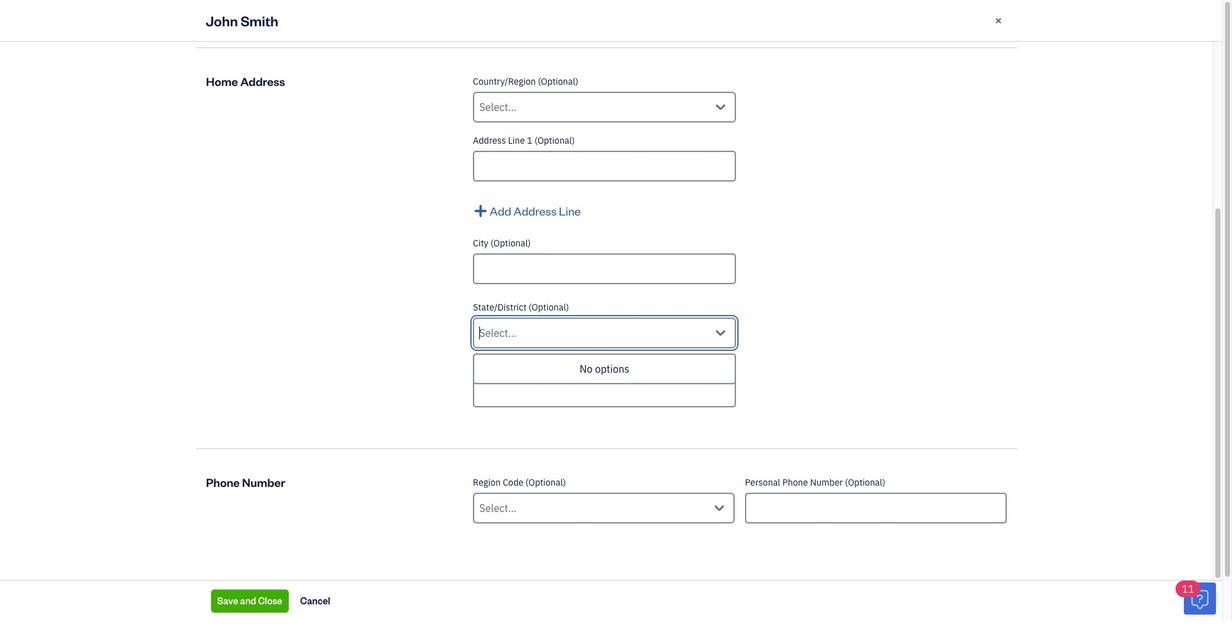 Task type: locate. For each thing, give the bounding box(es) containing it.
0 vertical spatial select...
[[479, 101, 517, 114]]

number
[[242, 475, 285, 490], [810, 477, 843, 488]]

1 vertical spatial code
[[503, 477, 523, 488]]

1 vertical spatial your
[[357, 424, 378, 437]]

select... down country/region
[[479, 101, 517, 114]]

invite inside button
[[733, 438, 762, 453]]

home
[[206, 74, 238, 89]]

0 vertical spatial smith
[[241, 12, 278, 30]]

personal phone number (optional)
[[745, 477, 885, 488]]

smith up home address
[[241, 12, 278, 30]]

cancel
[[300, 595, 330, 607]]

0 vertical spatial and
[[792, 141, 810, 154]]

contractor
[[566, 424, 615, 437]]

code right region
[[503, 477, 523, 488]]

by
[[557, 141, 568, 154]]

region
[[473, 477, 501, 488]]

1 horizontal spatial smith
[[441, 241, 481, 261]]

2 horizontal spatial your
[[550, 440, 570, 452]]

admin,
[[480, 424, 513, 437]]

0 vertical spatial invite
[[328, 424, 355, 437]]

invite up personal
[[733, 438, 762, 453]]

resource center badge image
[[1184, 583, 1216, 615]]

select...
[[479, 101, 517, 114], [479, 327, 517, 339], [479, 502, 517, 515]]

1 horizontal spatial line
[[559, 203, 581, 218]]

keep track of your team member by adding additional details like job title, address, and phone number.
[[404, 141, 883, 154]]

team inside the invite your team members as an admin, employee, contractor or accountant to collaborate and work together on your business.
[[380, 424, 405, 437]]

1 horizontal spatial invite
[[733, 438, 762, 453]]

no left "phone"
[[424, 304, 435, 315]]

address
[[240, 74, 285, 89], [473, 135, 506, 146], [514, 203, 557, 218]]

2 horizontal spatial and
[[792, 141, 810, 154]]

work
[[469, 440, 492, 452]]

address
[[437, 321, 470, 333]]

business.
[[573, 440, 616, 452]]

select... down region
[[479, 502, 517, 515]]

line inside button
[[559, 203, 581, 218]]

phone
[[437, 304, 463, 315]]

2 vertical spatial your
[[550, 440, 570, 452]]

johnsmith43233@gmail.com no phone number no address
[[424, 286, 543, 333]]

2 vertical spatial and
[[240, 595, 256, 607]]

and right save
[[240, 595, 256, 607]]

1 vertical spatial invite
[[733, 438, 762, 453]]

an
[[467, 424, 478, 437]]

0 horizontal spatial and
[[240, 595, 256, 607]]

main element
[[0, 0, 173, 621]]

and
[[792, 141, 810, 154], [450, 440, 467, 452], [240, 595, 256, 607]]

john left city
[[403, 241, 437, 261]]

add address line
[[490, 203, 581, 218]]

personal
[[745, 477, 780, 488]]

address inside button
[[514, 203, 557, 218]]

1 horizontal spatial team
[[380, 424, 405, 437]]

2 vertical spatial select...
[[479, 502, 517, 515]]

smith
[[241, 12, 278, 30], [441, 241, 481, 261]]

your right 'of'
[[467, 141, 487, 154]]

0 horizontal spatial team
[[328, 47, 353, 60]]

like
[[686, 141, 702, 154]]

code
[[488, 361, 508, 372], [503, 477, 523, 488]]

1 horizontal spatial number
[[810, 477, 843, 488]]

1 vertical spatial team
[[380, 424, 405, 437]]

or
[[618, 424, 627, 437]]

smith for john  smith
[[441, 241, 481, 261]]

0 vertical spatial team
[[328, 47, 353, 60]]

select... for region
[[479, 502, 517, 515]]

add address line button
[[473, 197, 582, 225]]

team members
[[328, 47, 399, 60]]

0 horizontal spatial smith
[[241, 12, 278, 30]]

to
[[383, 440, 393, 452]]

and inside the invite your team members as an admin, employee, contractor or accountant to collaborate and work together on your business.
[[450, 440, 467, 452]]

phone
[[812, 141, 841, 154], [206, 475, 240, 490], [782, 477, 808, 488]]

0 vertical spatial line
[[508, 135, 525, 146]]

address right 'of'
[[473, 135, 506, 146]]

address right 'add'
[[514, 203, 557, 218]]

None text field
[[479, 98, 482, 116], [479, 324, 482, 342], [479, 98, 482, 116], [479, 324, 482, 342]]

line left 1
[[508, 135, 525, 146]]

and down "as"
[[450, 440, 467, 452]]

1 vertical spatial john
[[403, 241, 437, 261]]

0 vertical spatial members
[[355, 47, 399, 60]]

save
[[217, 595, 238, 607]]

0 horizontal spatial members
[[355, 47, 399, 60]]

2 vertical spatial no
[[580, 363, 593, 375]]

on
[[536, 440, 548, 452]]

john
[[206, 12, 238, 30], [403, 241, 437, 261]]

line
[[508, 135, 525, 146], [559, 203, 581, 218]]

as
[[454, 424, 464, 437]]

city
[[473, 237, 488, 249]]

no options
[[580, 363, 629, 375]]

zip
[[473, 361, 486, 372]]

go to help image
[[976, 7, 997, 26]]

country/region (optional)
[[473, 76, 578, 87]]

1 horizontal spatial phone
[[782, 477, 808, 488]]

invite inside the invite your team members as an admin, employee, contractor or accountant to collaborate and work together on your business.
[[328, 424, 355, 437]]

None text field
[[479, 499, 482, 517]]

None field
[[473, 151, 736, 182], [473, 253, 736, 284], [473, 377, 736, 407], [745, 493, 1007, 524], [473, 151, 736, 182], [473, 253, 736, 284], [473, 377, 736, 407], [745, 493, 1007, 524]]

1 vertical spatial members
[[408, 424, 451, 437]]

john up home
[[206, 12, 238, 30]]

address for add address line
[[514, 203, 557, 218]]

1 vertical spatial and
[[450, 440, 467, 452]]

0 vertical spatial your
[[467, 141, 487, 154]]

1 vertical spatial no
[[424, 321, 435, 333]]

3 select... from the top
[[479, 502, 517, 515]]

invite
[[328, 424, 355, 437], [733, 438, 762, 453]]

select... down state/district
[[479, 327, 517, 339]]

no left 'address'
[[424, 321, 435, 333]]

1 vertical spatial select...
[[479, 327, 517, 339]]

0 vertical spatial john
[[206, 12, 238, 30]]

team inside team members link
[[328, 47, 353, 60]]

additional
[[604, 141, 650, 154]]

invite up accountant
[[328, 424, 355, 437]]

no left options
[[580, 363, 593, 375]]

your up accountant
[[357, 424, 378, 437]]

0 horizontal spatial john
[[206, 12, 238, 30]]

2 vertical spatial address
[[514, 203, 557, 218]]

address right home
[[240, 74, 285, 89]]

0 horizontal spatial invite
[[328, 424, 355, 437]]

1 horizontal spatial members
[[408, 424, 451, 437]]

0 vertical spatial no
[[424, 304, 435, 315]]

your
[[467, 141, 487, 154], [357, 424, 378, 437], [550, 440, 570, 452]]

address line 1 (optional)
[[473, 135, 575, 146]]

and right address,
[[792, 141, 810, 154]]

0 horizontal spatial address
[[240, 74, 285, 89]]

save and close button
[[211, 589, 289, 612]]

code for region
[[503, 477, 523, 488]]

(optional)
[[538, 76, 578, 87], [535, 135, 575, 146], [491, 237, 531, 249], [529, 302, 569, 313], [511, 361, 551, 372], [526, 477, 566, 488], [845, 477, 885, 488]]

1 horizontal spatial address
[[473, 135, 506, 146]]

your right on
[[550, 440, 570, 452]]

invite button
[[721, 432, 774, 460]]

2 horizontal spatial address
[[514, 203, 557, 218]]

code right zip
[[488, 361, 508, 372]]

2 horizontal spatial phone
[[812, 141, 841, 154]]

1 vertical spatial line
[[559, 203, 581, 218]]

1 select... from the top
[[479, 101, 517, 114]]

smith up johnsmith43233@gmail.com
[[441, 241, 481, 261]]

1 horizontal spatial and
[[450, 440, 467, 452]]

0 horizontal spatial your
[[357, 424, 378, 437]]

0 vertical spatial code
[[488, 361, 508, 372]]

team
[[328, 47, 353, 60], [380, 424, 405, 437]]

1 vertical spatial smith
[[441, 241, 481, 261]]

line down by
[[559, 203, 581, 218]]

0 vertical spatial address
[[240, 74, 285, 89]]

members
[[355, 47, 399, 60], [408, 424, 451, 437]]

no
[[424, 304, 435, 315], [424, 321, 435, 333], [580, 363, 593, 375]]

1 horizontal spatial john
[[403, 241, 437, 261]]



Task type: describe. For each thing, give the bounding box(es) containing it.
title,
[[724, 141, 747, 154]]

together
[[494, 440, 534, 452]]

and inside save and close button
[[240, 595, 256, 607]]

0 horizontal spatial number
[[242, 475, 285, 490]]

phone number
[[206, 475, 285, 490]]

11 button
[[1176, 581, 1216, 615]]

invite for invite your team members as an admin, employee, contractor or accountant to collaborate and work together on your business.
[[328, 424, 355, 437]]

1 vertical spatial address
[[473, 135, 506, 146]]

code for zip
[[488, 361, 508, 372]]

address for home address
[[240, 74, 285, 89]]

employee,
[[515, 424, 564, 437]]

keep
[[404, 141, 427, 154]]

track
[[430, 141, 453, 154]]

1 horizontal spatial your
[[467, 141, 487, 154]]

invite for invite
[[733, 438, 762, 453]]

member
[[516, 141, 555, 154]]

2 select... from the top
[[479, 327, 517, 339]]

11
[[1182, 583, 1194, 595]]

john for john smith
[[206, 12, 238, 30]]

collaborate
[[395, 440, 447, 452]]

invite your team members as an admin, employee, contractor or accountant to collaborate and work together on your business.
[[328, 424, 627, 452]]

state/district
[[473, 302, 527, 313]]

members inside team members link
[[355, 47, 399, 60]]

add
[[490, 203, 511, 218]]

smith for john smith
[[241, 12, 278, 30]]

state/district (optional)
[[473, 302, 569, 313]]

cancel button
[[294, 589, 337, 612]]

address,
[[749, 141, 790, 154]]

country/region
[[473, 76, 536, 87]]

team members link
[[312, 46, 399, 61]]

0 horizontal spatial line
[[508, 135, 525, 146]]

accountant
[[328, 440, 381, 452]]

select... for country/region
[[479, 101, 517, 114]]

john smith
[[206, 12, 278, 30]]

adding
[[570, 141, 602, 154]]

city (optional)
[[473, 237, 531, 249]]

close
[[258, 595, 282, 607]]

john  smith
[[403, 241, 481, 261]]

of
[[455, 141, 464, 154]]

john for john  smith
[[403, 241, 437, 261]]

number.
[[844, 141, 883, 154]]

johnsmith43233@gmail.com
[[424, 286, 543, 297]]

region code (optional)
[[473, 477, 566, 488]]

zip code (optional)
[[473, 361, 551, 372]]

members inside the invite your team members as an admin, employee, contractor or accountant to collaborate and work together on your business.
[[408, 424, 451, 437]]

job
[[705, 141, 722, 154]]

number
[[465, 304, 497, 315]]

save and close
[[217, 595, 282, 607]]

details
[[653, 141, 684, 154]]

options
[[595, 363, 629, 375]]

team
[[490, 141, 513, 154]]

1
[[527, 135, 532, 146]]

home address
[[206, 74, 285, 89]]

0 horizontal spatial phone
[[206, 475, 240, 490]]



Task type: vqa. For each thing, say whether or not it's contained in the screenshot.
gut
no



